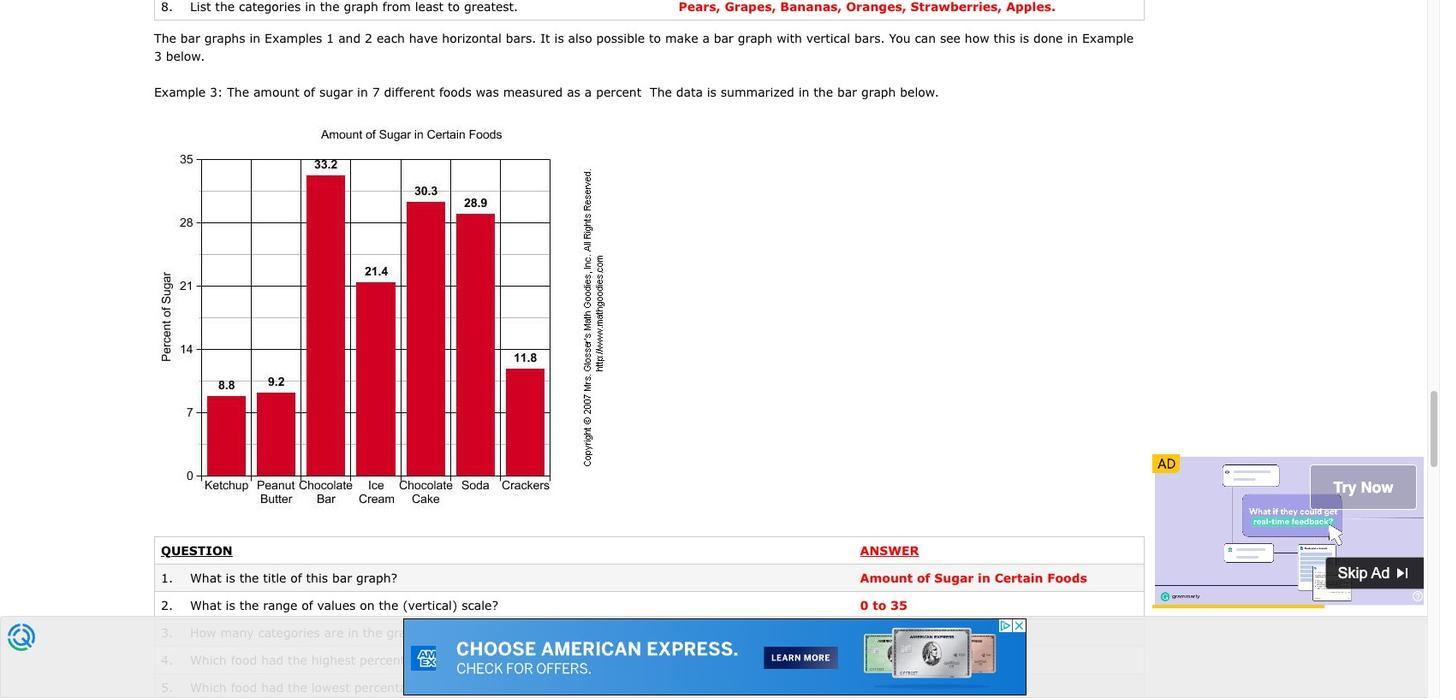 Task type: describe. For each thing, give the bounding box(es) containing it.
which for which food had the highest percentage of sugar?
[[190, 653, 227, 668]]

you
[[889, 30, 911, 45]]

it
[[541, 30, 550, 45]]

see
[[940, 30, 961, 45]]

was
[[476, 84, 499, 99]]

below. inside the bar graphs in examples 1 and 2 each have horizontal bars. it is also possible to make a bar graph with vertical bars. you can see how this is done in example 3 below.
[[166, 48, 205, 63]]

1.
[[161, 571, 173, 585]]

1
[[327, 30, 334, 45]]

values
[[317, 598, 356, 613]]

vertical
[[807, 30, 851, 45]]

have
[[409, 30, 438, 45]]

which for which food had the lowest percentage of sugar?
[[190, 680, 227, 695]]

1 horizontal spatial 7
[[860, 626, 869, 640]]

to inside the bar graphs in examples 1 and 2 each have horizontal bars. it is also possible to make a bar graph with vertical bars. you can see how this is done in example 3 below.
[[649, 30, 661, 45]]

5.
[[161, 680, 173, 695]]

title
[[263, 571, 286, 585]]

many
[[220, 626, 254, 640]]

advertisement region
[[403, 619, 1026, 696]]

is up many
[[226, 598, 235, 613]]

graph for with
[[738, 30, 773, 45]]

the down on
[[363, 626, 382, 640]]

2 bars. from the left
[[855, 30, 885, 45]]

0 vertical spatial graph?
[[356, 571, 398, 585]]

graphs
[[204, 30, 245, 45]]

can
[[915, 30, 936, 45]]

the down vertical
[[814, 84, 833, 99]]

the down categories
[[288, 653, 307, 668]]

0 to 35
[[860, 598, 908, 613]]

graph for below.
[[862, 84, 896, 99]]

the up many
[[239, 598, 259, 613]]

how many categories are in the graph?
[[190, 626, 428, 640]]

bar left 'graphs'
[[180, 30, 200, 45]]

amount
[[253, 84, 299, 99]]

chocolate bar
[[860, 653, 954, 668]]

ketchup
[[860, 680, 916, 695]]

each
[[377, 30, 405, 45]]

had for highest
[[261, 653, 284, 668]]

and
[[338, 30, 361, 45]]

with
[[777, 30, 802, 45]]

the left title
[[239, 571, 259, 585]]

amount of sugar in certain foods image
[[154, 119, 619, 514]]

foods
[[439, 84, 472, 99]]

bar right make
[[714, 30, 734, 45]]

measured
[[503, 84, 563, 99]]

sugar
[[935, 571, 974, 585]]

chocolate
[[860, 653, 927, 668]]

bar
[[931, 653, 954, 668]]

answer
[[860, 543, 919, 558]]

which food had the lowest percentage of sugar?
[[190, 680, 482, 695]]

example 3: the amount of sugar in 7 different foods was measured as a percent  the data is summarized in the bar graph below.
[[154, 84, 939, 99]]

(vertical)
[[403, 598, 458, 613]]

1 vertical spatial a
[[585, 84, 592, 99]]

food for which food had the highest percentage of sugar?
[[231, 653, 257, 668]]

examples
[[265, 30, 322, 45]]

2.
[[161, 598, 173, 613]]

also
[[568, 30, 592, 45]]

1 bars. from the left
[[506, 30, 536, 45]]

scale?
[[462, 598, 498, 613]]

how
[[190, 626, 216, 640]]

sugar? for which food had the highest percentage of sugar?
[[447, 653, 487, 668]]

certain
[[995, 571, 1044, 585]]

0
[[860, 598, 869, 613]]

sugar
[[319, 84, 353, 99]]

are
[[324, 626, 344, 640]]

percentage for highest
[[360, 653, 427, 668]]

lowest
[[312, 680, 350, 695]]

which food had the highest percentage of sugar?
[[190, 653, 487, 668]]

how
[[965, 30, 990, 45]]

had for lowest
[[261, 680, 284, 695]]

horizontal
[[442, 30, 502, 45]]

amount of sugar in certain foods
[[860, 571, 1088, 585]]

make
[[665, 30, 698, 45]]



Task type: vqa. For each thing, say whether or not it's contained in the screenshot.
To within The bar graphs in Examples 1 and 2 each have horizontal bars. It is also possible to make a bar graph with vertical bars. You can see how this is done in Example 3 below.
yes



Task type: locate. For each thing, give the bounding box(es) containing it.
0 horizontal spatial this
[[306, 571, 328, 585]]

example right done
[[1083, 30, 1134, 45]]

range
[[263, 598, 297, 613]]

what down question
[[190, 571, 222, 585]]

below. down can
[[900, 84, 939, 99]]

1 what from the top
[[190, 571, 222, 585]]

0 vertical spatial below.
[[166, 48, 205, 63]]

food for which food had the lowest percentage of sugar?
[[231, 680, 257, 695]]

0 horizontal spatial graph
[[738, 30, 773, 45]]

0 vertical spatial graph
[[738, 30, 773, 45]]

bars. left it
[[506, 30, 536, 45]]

sugar?
[[447, 653, 487, 668], [441, 680, 482, 695]]

foods
[[1048, 571, 1088, 585]]

0 vertical spatial percentage
[[360, 653, 427, 668]]

7
[[372, 84, 380, 99], [860, 626, 869, 640]]

what for what is the range of values on the (vertical) scale?
[[190, 598, 222, 613]]

2 food from the top
[[231, 680, 257, 695]]

a inside the bar graphs in examples 1 and 2 each have horizontal bars. it is also possible to make a bar graph with vertical bars. you can see how this is done in example 3 below.
[[703, 30, 710, 45]]

graph?
[[356, 571, 398, 585], [387, 626, 428, 640]]

percentage
[[360, 653, 427, 668], [354, 680, 422, 695]]

which
[[190, 653, 227, 668], [190, 680, 227, 695]]

the
[[814, 84, 833, 99], [239, 571, 259, 585], [239, 598, 259, 613], [379, 598, 399, 613], [363, 626, 382, 640], [288, 653, 307, 668], [288, 680, 307, 695]]

bars.
[[506, 30, 536, 45], [855, 30, 885, 45]]

1 horizontal spatial example
[[1083, 30, 1134, 45]]

0 vertical spatial what
[[190, 571, 222, 585]]

0 horizontal spatial a
[[585, 84, 592, 99]]

3: the
[[210, 84, 249, 99]]

0 vertical spatial sugar?
[[447, 653, 487, 668]]

which down how
[[190, 653, 227, 668]]

what up how
[[190, 598, 222, 613]]

graph left with
[[738, 30, 773, 45]]

graph down you
[[862, 84, 896, 99]]

highest
[[312, 653, 356, 668]]

is right it
[[555, 30, 564, 45]]

3
[[154, 48, 162, 63]]

which right 5.
[[190, 680, 227, 695]]

example down 3
[[154, 84, 206, 99]]

1 food from the top
[[231, 653, 257, 668]]

0 horizontal spatial to
[[649, 30, 661, 45]]

possible
[[597, 30, 645, 45]]

graph? up on
[[356, 571, 398, 585]]

1 vertical spatial 7
[[860, 626, 869, 640]]

35
[[891, 598, 908, 613]]

bars. left you
[[855, 30, 885, 45]]

1 vertical spatial to
[[873, 598, 887, 613]]

to right 0 at the bottom right of page
[[873, 598, 887, 613]]

3.
[[161, 626, 173, 640]]

to left make
[[649, 30, 661, 45]]

1 had from the top
[[261, 653, 284, 668]]

done
[[1034, 30, 1063, 45]]

0 vertical spatial had
[[261, 653, 284, 668]]

1 horizontal spatial bars.
[[855, 30, 885, 45]]

2 had from the top
[[261, 680, 284, 695]]

had
[[261, 653, 284, 668], [261, 680, 284, 695]]

0 horizontal spatial the
[[154, 30, 176, 45]]

1 vertical spatial what
[[190, 598, 222, 613]]

2 which from the top
[[190, 680, 227, 695]]

example
[[1083, 30, 1134, 45], [154, 84, 206, 99]]

0 horizontal spatial bars.
[[506, 30, 536, 45]]

1 vertical spatial example
[[154, 84, 206, 99]]

0 vertical spatial to
[[649, 30, 661, 45]]

the right on
[[379, 598, 399, 613]]

0 vertical spatial the
[[154, 30, 176, 45]]

1 vertical spatial percentage
[[354, 680, 422, 695]]

0 horizontal spatial 7
[[372, 84, 380, 99]]

1 horizontal spatial a
[[703, 30, 710, 45]]

0 vertical spatial which
[[190, 653, 227, 668]]

sugar? for which food had the lowest percentage of sugar?
[[441, 680, 482, 695]]

1 vertical spatial graph?
[[387, 626, 428, 640]]

data
[[676, 84, 703, 99]]

1 horizontal spatial this
[[994, 30, 1016, 45]]

the left lowest
[[288, 680, 307, 695]]

amount
[[860, 571, 913, 585]]

this right how
[[994, 30, 1016, 45]]

7 left different
[[372, 84, 380, 99]]

percentage down 'which food had the highest percentage of sugar?'
[[354, 680, 422, 695]]

question
[[161, 543, 233, 558]]

different
[[384, 84, 435, 99]]

the inside the bar graphs in examples 1 and 2 each have horizontal bars. it is also possible to make a bar graph with vertical bars. you can see how this is done in example 3 below.
[[154, 30, 176, 45]]

0 horizontal spatial example
[[154, 84, 206, 99]]

bar down vertical
[[838, 84, 857, 99]]

what is the title of this bar graph?
[[190, 571, 402, 585]]

this
[[994, 30, 1016, 45], [306, 571, 328, 585]]

what
[[190, 571, 222, 585], [190, 598, 222, 613]]

graph
[[738, 30, 773, 45], [862, 84, 896, 99]]

is left done
[[1020, 30, 1030, 45]]

1 vertical spatial this
[[306, 571, 328, 585]]

1 vertical spatial food
[[231, 680, 257, 695]]

0 vertical spatial food
[[231, 653, 257, 668]]

bar up the what is the range of values on the (vertical) scale? at the left bottom of page
[[332, 571, 352, 585]]

1 horizontal spatial the
[[650, 84, 672, 99]]

1 horizontal spatial graph
[[862, 84, 896, 99]]

what is the range of values on the (vertical) scale?
[[190, 598, 498, 613]]

1 vertical spatial below.
[[900, 84, 939, 99]]

summarized
[[721, 84, 795, 99]]

the
[[154, 30, 176, 45], [650, 84, 672, 99]]

to
[[649, 30, 661, 45], [873, 598, 887, 613]]

this up values
[[306, 571, 328, 585]]

2 what from the top
[[190, 598, 222, 613]]

1 vertical spatial had
[[261, 680, 284, 695]]

example inside the bar graphs in examples 1 and 2 each have horizontal bars. it is also possible to make a bar graph with vertical bars. you can see how this is done in example 3 below.
[[1083, 30, 1134, 45]]

advertisement element
[[1153, 455, 1427, 609], [1153, 455, 1427, 609]]

1 vertical spatial sugar?
[[441, 680, 482, 695]]

below.
[[166, 48, 205, 63], [900, 84, 939, 99]]

percentage right highest
[[360, 653, 427, 668]]

the up 3
[[154, 30, 176, 45]]

1 vertical spatial which
[[190, 680, 227, 695]]

0 vertical spatial 7
[[372, 84, 380, 99]]

is right the data
[[707, 84, 717, 99]]

2
[[365, 30, 373, 45]]

is down question
[[226, 571, 235, 585]]

a right "as"
[[585, 84, 592, 99]]

food
[[231, 653, 257, 668], [231, 680, 257, 695]]

what for what is the title of this bar graph?
[[190, 571, 222, 585]]

categories
[[258, 626, 320, 640]]

percentage for lowest
[[354, 680, 422, 695]]

0 vertical spatial this
[[994, 30, 1016, 45]]

graph? down (vertical)
[[387, 626, 428, 640]]

bar
[[180, 30, 200, 45], [714, 30, 734, 45], [838, 84, 857, 99], [332, 571, 352, 585]]

in
[[250, 30, 260, 45], [1067, 30, 1078, 45], [357, 84, 368, 99], [799, 84, 810, 99], [978, 571, 991, 585], [348, 626, 359, 640]]

this inside the bar graphs in examples 1 and 2 each have horizontal bars. it is also possible to make a bar graph with vertical bars. you can see how this is done in example 3 below.
[[994, 30, 1016, 45]]

1 which from the top
[[190, 653, 227, 668]]

1 vertical spatial the
[[650, 84, 672, 99]]

7 down 0 at the bottom right of page
[[860, 626, 869, 640]]

the bar graphs in examples 1 and 2 each have horizontal bars. it is also possible to make a bar graph with vertical bars. you can see how this is done in example 3 below.
[[154, 30, 1134, 63]]

graph inside the bar graphs in examples 1 and 2 each have horizontal bars. it is also possible to make a bar graph with vertical bars. you can see how this is done in example 3 below.
[[738, 30, 773, 45]]

the left the data
[[650, 84, 672, 99]]

1 horizontal spatial to
[[873, 598, 887, 613]]

on
[[360, 598, 375, 613]]

4.
[[161, 653, 173, 668]]

as
[[567, 84, 581, 99]]

of
[[304, 84, 315, 99], [291, 571, 302, 585], [917, 571, 931, 585], [302, 598, 313, 613], [431, 653, 443, 668], [426, 680, 437, 695]]

is
[[555, 30, 564, 45], [1020, 30, 1030, 45], [707, 84, 717, 99], [226, 571, 235, 585], [226, 598, 235, 613]]

1 horizontal spatial below.
[[900, 84, 939, 99]]

below. right 3
[[166, 48, 205, 63]]

0 horizontal spatial below.
[[166, 48, 205, 63]]

0 vertical spatial a
[[703, 30, 710, 45]]

a
[[703, 30, 710, 45], [585, 84, 592, 99]]

0 vertical spatial example
[[1083, 30, 1134, 45]]

1 vertical spatial graph
[[862, 84, 896, 99]]

a right make
[[703, 30, 710, 45]]



